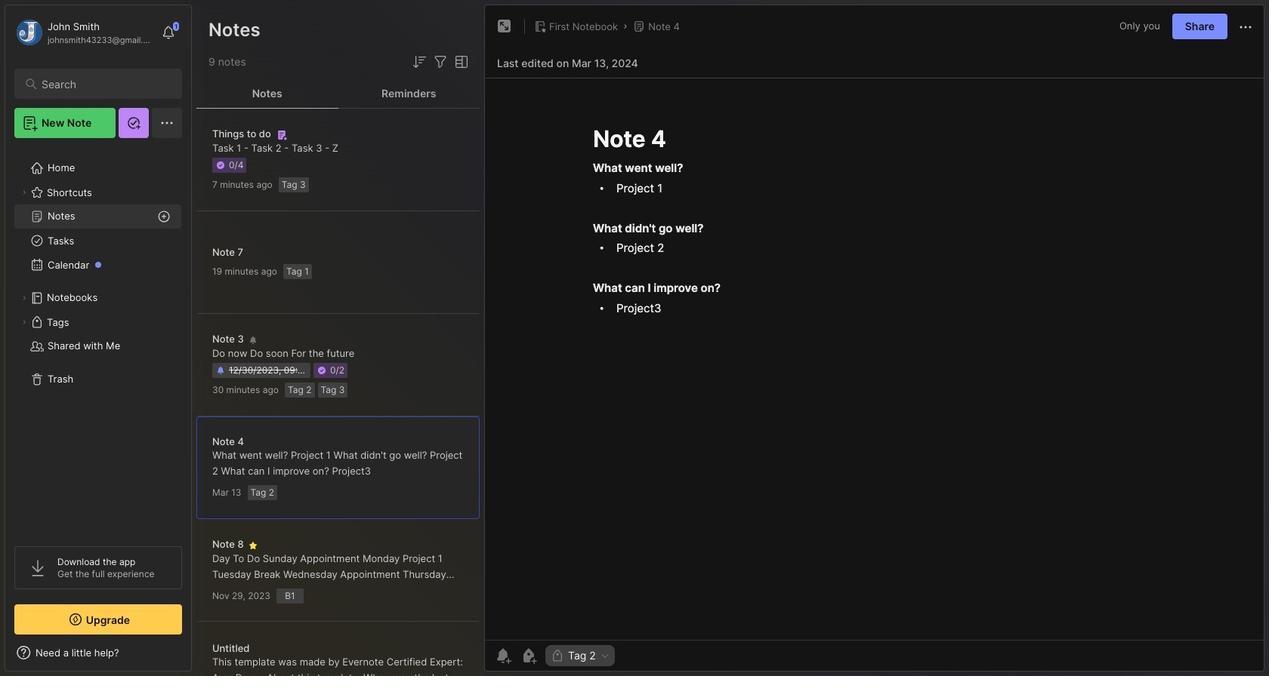 Task type: vqa. For each thing, say whether or not it's contained in the screenshot.
Add filters field
yes



Task type: describe. For each thing, give the bounding box(es) containing it.
tree inside main element
[[5, 147, 191, 533]]

expand notebooks image
[[20, 294, 29, 303]]

More actions field
[[1237, 17, 1255, 36]]

Note Editor text field
[[485, 78, 1264, 641]]

expand tags image
[[20, 318, 29, 327]]

more actions image
[[1237, 18, 1255, 36]]

add tag image
[[520, 647, 538, 666]]

expand note image
[[496, 17, 514, 36]]

Tag 2 Tag actions field
[[596, 651, 610, 662]]

add a reminder image
[[494, 647, 512, 666]]

View options field
[[449, 53, 471, 71]]



Task type: locate. For each thing, give the bounding box(es) containing it.
Add filters field
[[431, 53, 449, 71]]

note window element
[[484, 5, 1265, 676]]

None search field
[[42, 75, 168, 93]]

add filters image
[[431, 53, 449, 71]]

none search field inside main element
[[42, 75, 168, 93]]

main element
[[0, 0, 196, 677]]

tree
[[5, 147, 191, 533]]

WHAT'S NEW field
[[5, 641, 191, 666]]

Sort options field
[[410, 53, 428, 71]]

Account field
[[14, 17, 154, 48]]

click to collapse image
[[191, 649, 202, 667]]

Search text field
[[42, 77, 168, 91]]

tab list
[[196, 79, 480, 109]]



